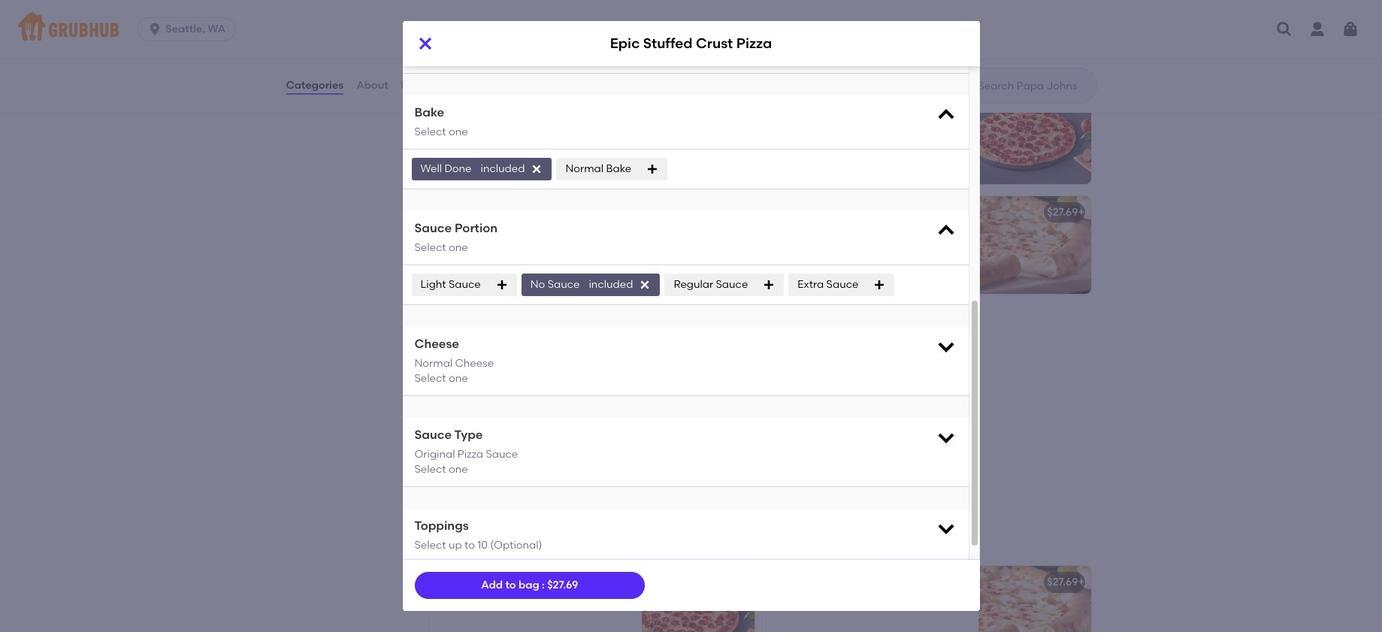 Task type: locate. For each thing, give the bounding box(es) containing it.
+ for epic stuffed crust pizza image to the middle
[[743, 414, 750, 427]]

select down original
[[415, 463, 446, 476]]

add
[[481, 579, 503, 592]]

select up light
[[415, 241, 446, 254]]

2 roni from the top
[[481, 576, 504, 589]]

1 shaq-a-roni pizza from the top
[[439, 206, 534, 219]]

3 one from the top
[[449, 241, 468, 254]]

extra sauce
[[798, 278, 859, 291]]

1 cut from the left
[[438, 47, 457, 60]]

6 select from the top
[[415, 539, 446, 552]]

2 vertical spatial normal
[[415, 357, 453, 370]]

2 horizontal spatial crust
[[841, 206, 869, 219]]

select inside toppings select up to 10 (optional)
[[415, 539, 446, 552]]

light sauce
[[421, 278, 481, 291]]

0 horizontal spatial cut
[[438, 47, 457, 60]]

1 vertical spatial no
[[531, 278, 545, 291]]

shaq-a-roni pizza down 10
[[439, 576, 534, 589]]

0 vertical spatial $19.29
[[1048, 96, 1079, 109]]

1 vertical spatial epic stuffed crust pizza
[[776, 206, 898, 219]]

1 select from the top
[[415, 10, 446, 23]]

2 a- from the top
[[470, 576, 481, 589]]

super
[[439, 96, 469, 109]]

svg image
[[1342, 20, 1360, 38], [624, 48, 636, 60], [936, 105, 957, 126], [764, 279, 776, 291], [874, 279, 886, 291]]

1 vertical spatial stuffed
[[801, 206, 838, 219]]

$19.29
[[1048, 96, 1079, 109], [711, 206, 742, 219]]

0 vertical spatial bake
[[415, 106, 445, 120]]

0 horizontal spatial epic stuffed crust pizza
[[437, 417, 560, 430]]

2 vertical spatial shaq-a-roni pizza image
[[642, 567, 755, 632]]

sellers
[[465, 358, 518, 377]]

+
[[1079, 96, 1085, 109], [742, 206, 748, 219], [1079, 206, 1085, 219], [743, 414, 750, 427], [1079, 576, 1085, 589]]

1 vertical spatial normal
[[566, 162, 604, 175]]

a- up the portion
[[470, 206, 481, 219]]

original
[[415, 448, 455, 461]]

shaq-a-roni pizza up the portion
[[439, 206, 534, 219]]

cut for no cut
[[438, 47, 457, 60]]

0 vertical spatial shaq-
[[439, 206, 470, 219]]

reviews button
[[401, 59, 444, 113]]

sauce portion select one
[[415, 221, 498, 254]]

1 vertical spatial roni
[[481, 576, 504, 589]]

$27.69 for epic stuffed crust pizza image to the top
[[1048, 206, 1079, 219]]

$19.29 up regular sauce
[[711, 206, 742, 219]]

shaq- for shaq-a-roni pizza image to the middle
[[439, 206, 470, 219]]

3 select from the top
[[415, 241, 446, 254]]

no for no sauce
[[531, 278, 545, 291]]

+ for the bottommost epic stuffed crust pizza image
[[1079, 576, 1085, 589]]

search icon image
[[955, 77, 973, 95]]

categories
[[286, 79, 344, 92]]

grubhub
[[513, 379, 558, 392]]

1 vertical spatial cheese
[[455, 357, 494, 370]]

crust
[[696, 35, 733, 52], [841, 206, 869, 219], [502, 417, 530, 430]]

cut
[[438, 47, 457, 60], [691, 47, 710, 60], [801, 47, 819, 60]]

0 horizontal spatial bake
[[415, 106, 445, 120]]

0 vertical spatial $19.29 +
[[1048, 96, 1085, 109]]

$19.29 + for the top shaq-a-roni pizza image
[[1048, 96, 1085, 109]]

1 horizontal spatial epic
[[611, 35, 640, 52]]

0 vertical spatial a-
[[470, 206, 481, 219]]

roni left bag
[[481, 576, 504, 589]]

cheese
[[415, 337, 459, 351], [455, 357, 494, 370]]

select one
[[415, 10, 468, 23]]

roni
[[481, 206, 504, 219], [481, 576, 504, 589]]

no for no cut
[[421, 47, 435, 60]]

select up no cut
[[415, 10, 446, 23]]

0 vertical spatial included
[[573, 47, 618, 60]]

add to bag : $27.69
[[481, 579, 579, 592]]

included
[[573, 47, 618, 60], [481, 162, 525, 175], [589, 278, 634, 291]]

$19.29 + up regular sauce
[[711, 206, 748, 219]]

$19.29 +
[[1048, 96, 1085, 109], [711, 206, 748, 219]]

$27.69 +
[[1048, 206, 1085, 219], [712, 414, 750, 427], [1048, 576, 1085, 589]]

0 horizontal spatial epic
[[437, 417, 460, 430]]

1 horizontal spatial crust
[[696, 35, 733, 52]]

well
[[421, 162, 442, 175]]

0 horizontal spatial crust
[[502, 417, 530, 430]]

epic
[[611, 35, 640, 52], [776, 206, 798, 219], [437, 417, 460, 430]]

1 horizontal spatial to
[[506, 579, 516, 592]]

0 horizontal spatial no
[[421, 47, 435, 60]]

no
[[421, 47, 435, 60], [531, 278, 545, 291]]

bake
[[415, 106, 445, 120], [606, 162, 632, 175]]

1 vertical spatial $19.29
[[711, 206, 742, 219]]

shaq-
[[439, 206, 470, 219], [439, 576, 470, 589]]

$19.29 down the search papa johns search box
[[1048, 96, 1079, 109]]

normal inside cheese normal cheese select one
[[415, 357, 453, 370]]

0 vertical spatial shaq-a-roni pizza
[[439, 206, 534, 219]]

1 vertical spatial crust
[[841, 206, 869, 219]]

2 vertical spatial epic stuffed crust pizza image
[[979, 567, 1092, 632]]

Search Papa Johns search field
[[977, 79, 1092, 93]]

well done
[[421, 162, 472, 175]]

1 horizontal spatial epic stuffed crust pizza
[[611, 35, 772, 52]]

one inside bake select one
[[449, 126, 468, 138]]

select down toppings
[[415, 539, 446, 552]]

a-
[[470, 206, 481, 219], [470, 576, 481, 589]]

roni up the portion
[[481, 206, 504, 219]]

1 horizontal spatial no
[[531, 278, 545, 291]]

pizza inside sauce type original pizza sauce select one
[[458, 448, 484, 461]]

0 horizontal spatial to
[[465, 539, 475, 552]]

1 vertical spatial a-
[[470, 576, 481, 589]]

0 vertical spatial $27.69 +
[[1048, 206, 1085, 219]]

shaq-a-roni pizza button
[[430, 567, 755, 632]]

normal for normal bake
[[566, 162, 604, 175]]

2 horizontal spatial epic
[[776, 206, 798, 219]]

pizza inside button
[[507, 576, 534, 589]]

bake inside bake select one
[[415, 106, 445, 120]]

portion
[[455, 221, 498, 236]]

cheese up ordered
[[455, 357, 494, 370]]

select left ordered
[[415, 372, 446, 385]]

cheese up best
[[415, 337, 459, 351]]

2 select from the top
[[415, 126, 446, 138]]

2 one from the top
[[449, 126, 468, 138]]

shaq- inside button
[[439, 576, 470, 589]]

:
[[542, 579, 545, 592]]

sauce
[[415, 221, 452, 236], [449, 278, 481, 291], [548, 278, 580, 291], [716, 278, 748, 291], [827, 278, 859, 291], [415, 428, 452, 442], [486, 448, 518, 461]]

2 shaq-a-roni pizza from the top
[[439, 576, 534, 589]]

shaq-a-roni pizza image
[[979, 87, 1092, 184], [642, 196, 755, 294], [642, 567, 755, 632]]

$27.69
[[1048, 206, 1079, 219], [712, 414, 743, 427], [1048, 576, 1079, 589], [548, 579, 579, 592]]

no cut
[[421, 47, 457, 60]]

hawaiian
[[471, 96, 521, 109]]

1 one from the top
[[449, 10, 468, 23]]

0 vertical spatial roni
[[481, 206, 504, 219]]

no sauce
[[531, 278, 580, 291]]

a- down 10
[[470, 576, 481, 589]]

0 horizontal spatial stuffed
[[462, 417, 500, 430]]

4 select from the top
[[415, 372, 446, 385]]

0 horizontal spatial $19.29 +
[[711, 206, 748, 219]]

one inside sauce portion select one
[[449, 241, 468, 254]]

one
[[449, 10, 468, 23], [449, 126, 468, 138], [449, 241, 468, 254], [449, 372, 468, 385], [449, 463, 468, 476]]

epic stuffed crust pizza image
[[979, 196, 1092, 294], [643, 404, 756, 502], [979, 567, 1092, 632]]

super hawaiian pizza
[[439, 96, 551, 109]]

select
[[415, 10, 446, 23], [415, 126, 446, 138], [415, 241, 446, 254], [415, 372, 446, 385], [415, 463, 446, 476], [415, 539, 446, 552]]

seattle,
[[166, 23, 205, 35]]

0 horizontal spatial normal
[[415, 357, 453, 370]]

stuffed
[[644, 35, 693, 52], [801, 206, 838, 219], [462, 417, 500, 430]]

0 vertical spatial normal
[[760, 47, 798, 60]]

0 vertical spatial epic
[[611, 35, 640, 52]]

1 vertical spatial shaq-a-roni pizza
[[439, 576, 534, 589]]

bake select one
[[415, 106, 468, 138]]

1 vertical spatial included
[[481, 162, 525, 175]]

2 horizontal spatial epic stuffed crust pizza
[[776, 206, 898, 219]]

1 shaq- from the top
[[439, 206, 470, 219]]

4 one from the top
[[449, 372, 468, 385]]

normal
[[760, 47, 798, 60], [566, 162, 604, 175], [415, 357, 453, 370]]

selection
[[502, 531, 576, 550]]

+ for the top shaq-a-roni pizza image
[[1079, 96, 1085, 109]]

1 vertical spatial epic stuffed crust pizza image
[[643, 404, 756, 502]]

on
[[497, 379, 510, 392]]

epic stuffed crust pizza
[[611, 35, 772, 52], [776, 206, 898, 219], [437, 417, 560, 430]]

(optional)
[[491, 539, 543, 552]]

1 horizontal spatial $19.29
[[1048, 96, 1079, 109]]

pizza
[[737, 35, 772, 52], [524, 96, 551, 109], [507, 206, 534, 219], [871, 206, 898, 219], [533, 417, 560, 430], [458, 448, 484, 461], [507, 576, 534, 589]]

5 one from the top
[[449, 463, 468, 476]]

2 vertical spatial epic
[[437, 417, 460, 430]]

select inside sauce type original pizza sauce select one
[[415, 463, 446, 476]]

2 horizontal spatial normal
[[760, 47, 798, 60]]

cut for normal cut
[[801, 47, 819, 60]]

1 horizontal spatial normal
[[566, 162, 604, 175]]

0 vertical spatial shaq-a-roni pizza image
[[979, 87, 1092, 184]]

2 vertical spatial $27.69 +
[[1048, 576, 1085, 589]]

shaq- for bottom shaq-a-roni pizza image
[[439, 576, 470, 589]]

2 vertical spatial epic stuffed crust pizza
[[437, 417, 560, 430]]

shaq-a-roni pizza
[[439, 206, 534, 219], [439, 576, 534, 589]]

to
[[465, 539, 475, 552], [506, 579, 516, 592]]

2 shaq- from the top
[[439, 576, 470, 589]]

0 vertical spatial epic stuffed crust pizza
[[611, 35, 772, 52]]

2 cut from the left
[[691, 47, 710, 60]]

1 horizontal spatial stuffed
[[644, 35, 693, 52]]

shaq- up sauce portion select one
[[439, 206, 470, 219]]

select up well
[[415, 126, 446, 138]]

5 select from the top
[[415, 463, 446, 476]]

most
[[427, 379, 451, 392]]

shaq- down up
[[439, 576, 470, 589]]

to left 10
[[465, 539, 475, 552]]

2 horizontal spatial stuffed
[[801, 206, 838, 219]]

3 cut from the left
[[801, 47, 819, 60]]

svg image
[[1276, 20, 1294, 38], [147, 22, 163, 37], [416, 35, 434, 53], [725, 48, 737, 60], [531, 163, 543, 175], [647, 163, 659, 175], [936, 220, 957, 242], [496, 279, 508, 291], [640, 279, 652, 291], [936, 336, 957, 357], [936, 427, 957, 448], [936, 518, 957, 539]]

1 vertical spatial shaq-
[[439, 576, 470, 589]]

1 horizontal spatial bake
[[606, 162, 632, 175]]

to left bag
[[506, 579, 516, 592]]

0 vertical spatial stuffed
[[644, 35, 693, 52]]

svg image inside seattle, wa button
[[147, 22, 163, 37]]

0 vertical spatial no
[[421, 47, 435, 60]]

select inside cheese normal cheese select one
[[415, 372, 446, 385]]

+ for shaq-a-roni pizza image to the middle
[[742, 206, 748, 219]]

$19.29 + down the search papa johns search box
[[1048, 96, 1085, 109]]

one inside sauce type original pizza sauce select one
[[449, 463, 468, 476]]

1 vertical spatial $19.29 +
[[711, 206, 748, 219]]

seattle, wa
[[166, 23, 226, 35]]

1 horizontal spatial cut
[[691, 47, 710, 60]]

2 horizontal spatial cut
[[801, 47, 819, 60]]

about button
[[356, 59, 389, 113]]

0 vertical spatial cheese
[[415, 337, 459, 351]]

included for no sauce
[[589, 278, 634, 291]]

main navigation navigation
[[0, 0, 1383, 59]]

1 horizontal spatial $19.29 +
[[1048, 96, 1085, 109]]

2 vertical spatial included
[[589, 278, 634, 291]]

0 vertical spatial to
[[465, 539, 475, 552]]

shaq-a-roni pizza inside button
[[439, 576, 534, 589]]



Task type: vqa. For each thing, say whether or not it's contained in the screenshot.
the left $5 off your order of $25+
no



Task type: describe. For each thing, give the bounding box(es) containing it.
to inside toppings select up to 10 (optional)
[[465, 539, 475, 552]]

$27.69 for the bottommost epic stuffed crust pizza image
[[1048, 576, 1079, 589]]

1 vertical spatial shaq-a-roni pizza image
[[642, 196, 755, 294]]

1 vertical spatial bake
[[606, 162, 632, 175]]

done
[[445, 162, 472, 175]]

0 vertical spatial epic stuffed crust pizza image
[[979, 196, 1092, 294]]

roni inside button
[[481, 576, 504, 589]]

1 a- from the top
[[470, 206, 481, 219]]

1 roni from the top
[[481, 206, 504, 219]]

best sellers most ordered on grubhub
[[427, 358, 558, 392]]

type
[[455, 428, 483, 442]]

svg image inside main navigation navigation
[[1342, 20, 1360, 38]]

regular sauce
[[674, 278, 748, 291]]

featured
[[427, 531, 499, 550]]

0 horizontal spatial $19.29
[[711, 206, 742, 219]]

the works pizza image
[[979, 0, 1092, 74]]

toppings
[[415, 519, 469, 533]]

select inside sauce portion select one
[[415, 241, 446, 254]]

one inside cheese normal cheese select one
[[449, 372, 468, 385]]

featured selection
[[427, 531, 576, 550]]

super hawaiian pizza image
[[642, 87, 755, 184]]

clean cut
[[658, 47, 710, 60]]

bag
[[519, 579, 540, 592]]

about
[[357, 79, 388, 92]]

a- inside button
[[470, 576, 481, 589]]

1 vertical spatial epic
[[776, 206, 798, 219]]

seattle, wa button
[[138, 17, 241, 41]]

regular
[[674, 278, 714, 291]]

$19.29 + for shaq-a-roni pizza image to the middle
[[711, 206, 748, 219]]

categories button
[[285, 59, 345, 113]]

extra
[[798, 278, 824, 291]]

ordered
[[454, 379, 495, 392]]

pizza inside button
[[524, 96, 551, 109]]

wa
[[208, 23, 226, 35]]

1 vertical spatial to
[[506, 579, 516, 592]]

10
[[478, 539, 488, 552]]

best
[[427, 358, 462, 377]]

super hawaiian pizza button
[[430, 87, 755, 184]]

toppings select up to 10 (optional)
[[415, 519, 543, 552]]

up
[[449, 539, 462, 552]]

cut for clean cut
[[691, 47, 710, 60]]

sauce type original pizza sauce select one
[[415, 428, 518, 476]]

clean
[[658, 47, 689, 60]]

select inside bake select one
[[415, 126, 446, 138]]

0 vertical spatial crust
[[696, 35, 733, 52]]

2 vertical spatial crust
[[502, 417, 530, 430]]

normal bake
[[566, 162, 632, 175]]

normal cut
[[760, 47, 819, 60]]

sauce inside sauce portion select one
[[415, 221, 452, 236]]

the meats pizza image
[[642, 0, 755, 74]]

2 vertical spatial stuffed
[[462, 417, 500, 430]]

1 vertical spatial $27.69 +
[[712, 414, 750, 427]]

light
[[421, 278, 446, 291]]

included for well done
[[481, 162, 525, 175]]

normal for normal cut
[[760, 47, 798, 60]]

reviews
[[401, 79, 443, 92]]

$27.69 for epic stuffed crust pizza image to the middle
[[712, 414, 743, 427]]

cheese normal cheese select one
[[415, 337, 494, 385]]

+ for epic stuffed crust pizza image to the top
[[1079, 206, 1085, 219]]



